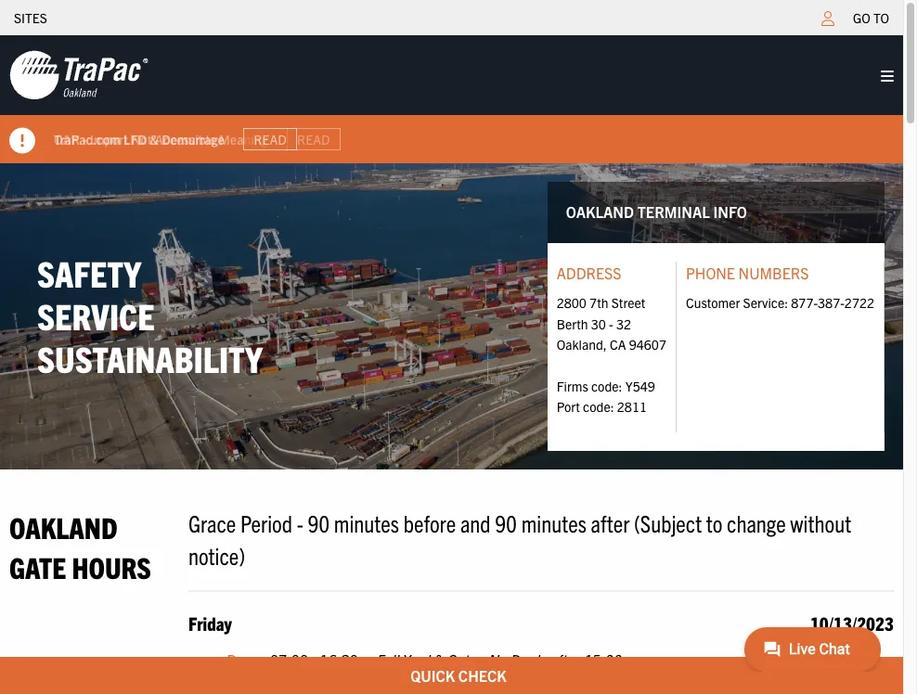 Task type: describe. For each thing, give the bounding box(es) containing it.
phone
[[687, 263, 736, 282]]

0 horizontal spatial after
[[551, 651, 581, 669]]

oakland for terminal
[[567, 203, 635, 221]]

import
[[90, 131, 128, 147]]

30
[[592, 316, 607, 332]]

2800 7th street berth 30 - 32 oakland, ca 94607
[[557, 295, 667, 353]]

oakland,
[[557, 336, 607, 353]]

street
[[612, 295, 646, 311]]

safety service sustainability
[[37, 251, 263, 381]]

quick check
[[411, 667, 507, 686]]

to
[[707, 508, 723, 538]]

1 90 from the left
[[308, 508, 330, 538]]

94607
[[630, 336, 667, 353]]

387-
[[819, 295, 845, 311]]

- inside 2800 7th street berth 30 - 32 oakland, ca 94607
[[610, 316, 614, 332]]

10/13/2023
[[811, 612, 895, 635]]

service
[[37, 294, 155, 338]]

after inside "grace period - 90 minutes before and 90 minutes after (subject to change without notice)"
[[591, 508, 630, 538]]

yard
[[403, 651, 431, 669]]

firms code:  y549 port code:  2811
[[557, 378, 656, 415]]

grace
[[189, 508, 236, 538]]

- right oak
[[83, 131, 87, 147]]

y549
[[626, 378, 656, 395]]

2722
[[845, 295, 875, 311]]

solid image
[[9, 128, 35, 154]]

07:00
[[270, 651, 309, 669]]

ca
[[610, 336, 627, 353]]

1 horizontal spatial gate
[[448, 651, 478, 669]]

without
[[791, 508, 852, 538]]

& for demurrage
[[150, 131, 159, 147]]

16:30
[[320, 651, 359, 669]]

- left no
[[481, 651, 486, 669]]

0 vertical spatial code:
[[592, 378, 623, 395]]

terminal
[[638, 203, 711, 221]]

berth
[[557, 316, 589, 332]]

2811
[[618, 399, 648, 415]]

grace period - 90 minutes before and 90 minutes after (subject to change without notice)
[[189, 508, 852, 570]]

service:
[[744, 295, 789, 311]]

customer
[[687, 295, 741, 311]]

meaning
[[219, 131, 268, 147]]

address
[[557, 263, 622, 282]]

solid image
[[882, 69, 895, 84]]

duals
[[511, 651, 547, 669]]

firms
[[557, 378, 589, 395]]

quick
[[411, 667, 455, 686]]

phone numbers
[[687, 263, 810, 282]]

2800
[[557, 295, 587, 311]]

2 minutes from the left
[[522, 508, 587, 538]]

- left 16:30
[[312, 651, 317, 669]]

friday
[[189, 612, 232, 635]]

read for trapac.com lfd & demurrage
[[254, 131, 287, 148]]

change
[[728, 508, 787, 538]]

banner containing oak - import not accessible meaning
[[0, 35, 918, 164]]

& for gate
[[435, 651, 444, 669]]



Task type: vqa. For each thing, say whether or not it's contained in the screenshot.
a to the middle
no



Task type: locate. For each thing, give the bounding box(es) containing it.
read right demurrage
[[254, 131, 287, 148]]

read for oak - import not accessible meaning
[[297, 131, 330, 148]]

oakland up address
[[567, 203, 635, 221]]

877-
[[792, 295, 819, 311]]

0 vertical spatial &
[[150, 131, 159, 147]]

&
[[150, 131, 159, 147], [435, 651, 444, 669]]

banner
[[0, 35, 918, 164]]

no
[[489, 651, 508, 669]]

1 vertical spatial code:
[[584, 399, 615, 415]]

gate inside oakland gate hours
[[9, 549, 66, 585]]

1 read link from the left
[[243, 128, 298, 151]]

read
[[254, 131, 287, 148], [297, 131, 330, 148]]

full
[[377, 651, 400, 669]]

trapac.com
[[54, 131, 121, 147]]

check
[[459, 667, 507, 686]]

0 horizontal spatial oakland
[[9, 509, 118, 545]]

0 horizontal spatial &
[[150, 131, 159, 147]]

period
[[241, 508, 293, 538]]

read link for trapac.com lfd & demurrage
[[243, 128, 298, 151]]

1 vertical spatial after
[[551, 651, 581, 669]]

after left (subject
[[591, 508, 630, 538]]

quick check link
[[0, 658, 918, 695]]

minutes left before
[[334, 508, 400, 538]]

0 vertical spatial after
[[591, 508, 630, 538]]

after right "duals"
[[551, 651, 581, 669]]

15:00
[[584, 651, 622, 669]]

1 horizontal spatial minutes
[[522, 508, 587, 538]]

port
[[557, 399, 581, 415]]

hours
[[72, 549, 151, 585]]

gate left hours
[[9, 549, 66, 585]]

safety
[[37, 251, 141, 296]]

& right yard
[[435, 651, 444, 669]]

demurrage
[[162, 131, 225, 147]]

90
[[308, 508, 330, 538], [495, 508, 518, 538]]

oak
[[54, 131, 80, 147]]

code: right port
[[584, 399, 615, 415]]

oakland
[[567, 203, 635, 221], [9, 509, 118, 545]]

code: up 2811 at the right of the page
[[592, 378, 623, 395]]

go to
[[854, 9, 890, 26]]

minutes right and
[[522, 508, 587, 538]]

- left 32
[[610, 316, 614, 332]]

2 read link from the left
[[287, 128, 341, 151]]

numbers
[[739, 263, 810, 282]]

before
[[404, 508, 456, 538]]

0 horizontal spatial read
[[254, 131, 287, 148]]

read link right demurrage
[[243, 128, 298, 151]]

info
[[714, 203, 748, 221]]

& right 'lfd'
[[150, 131, 159, 147]]

gate left no
[[448, 651, 478, 669]]

sustainability
[[37, 336, 263, 381]]

0 vertical spatial gate
[[9, 549, 66, 585]]

oakland terminal info
[[567, 203, 748, 221]]

1 vertical spatial gate
[[448, 651, 478, 669]]

not
[[131, 131, 152, 147]]

accessible
[[155, 131, 216, 147]]

minutes
[[334, 508, 400, 538], [522, 508, 587, 538]]

oakland image
[[9, 49, 149, 101]]

1 horizontal spatial oakland
[[567, 203, 635, 221]]

light image
[[822, 11, 835, 26]]

0 horizontal spatial minutes
[[334, 508, 400, 538]]

customer service: 877-387-2722
[[687, 295, 875, 311]]

sites
[[14, 9, 47, 26]]

-
[[83, 131, 87, 147], [610, 316, 614, 332], [297, 508, 304, 538], [312, 651, 317, 669], [481, 651, 486, 669]]

go
[[854, 9, 871, 26]]

90 right period
[[308, 508, 330, 538]]

2 90 from the left
[[495, 508, 518, 538]]

read link right meaning
[[287, 128, 341, 151]]

oak - import not accessible meaning
[[54, 131, 268, 147]]

to
[[874, 9, 890, 26]]

1 vertical spatial &
[[435, 651, 444, 669]]

oakland gate hours
[[9, 509, 151, 585]]

notice)
[[189, 540, 245, 570]]

- right period
[[297, 508, 304, 538]]

1 horizontal spatial &
[[435, 651, 444, 669]]

and
[[461, 508, 491, 538]]

after
[[591, 508, 630, 538], [551, 651, 581, 669]]

day
[[227, 651, 252, 669]]

7th
[[590, 295, 609, 311]]

(subject
[[634, 508, 702, 538]]

1 read from the left
[[254, 131, 287, 148]]

read link
[[243, 128, 298, 151], [287, 128, 341, 151]]

0 vertical spatial oakland
[[567, 203, 635, 221]]

- inside "grace period - 90 minutes before and 90 minutes after (subject to change without notice)"
[[297, 508, 304, 538]]

2 read from the left
[[297, 131, 330, 148]]

0 horizontal spatial 90
[[308, 508, 330, 538]]

0 horizontal spatial gate
[[9, 549, 66, 585]]

90 right and
[[495, 508, 518, 538]]

1 horizontal spatial after
[[591, 508, 630, 538]]

1 vertical spatial oakland
[[9, 509, 118, 545]]

full yard & gate - no duals after 15:00
[[377, 651, 622, 669]]

oakland inside oakland gate hours
[[9, 509, 118, 545]]

07:00 - 16:30
[[270, 651, 359, 669]]

read link for oak - import not accessible meaning
[[287, 128, 341, 151]]

1 minutes from the left
[[334, 508, 400, 538]]

read right meaning
[[297, 131, 330, 148]]

lfd
[[124, 131, 147, 147]]

gate
[[9, 549, 66, 585], [448, 651, 478, 669]]

oakland for gate
[[9, 509, 118, 545]]

32
[[617, 316, 632, 332]]

oakland up hours
[[9, 509, 118, 545]]

1 horizontal spatial 90
[[495, 508, 518, 538]]

1 horizontal spatial read
[[297, 131, 330, 148]]

trapac.com lfd & demurrage
[[54, 131, 225, 147]]

code:
[[592, 378, 623, 395], [584, 399, 615, 415]]



